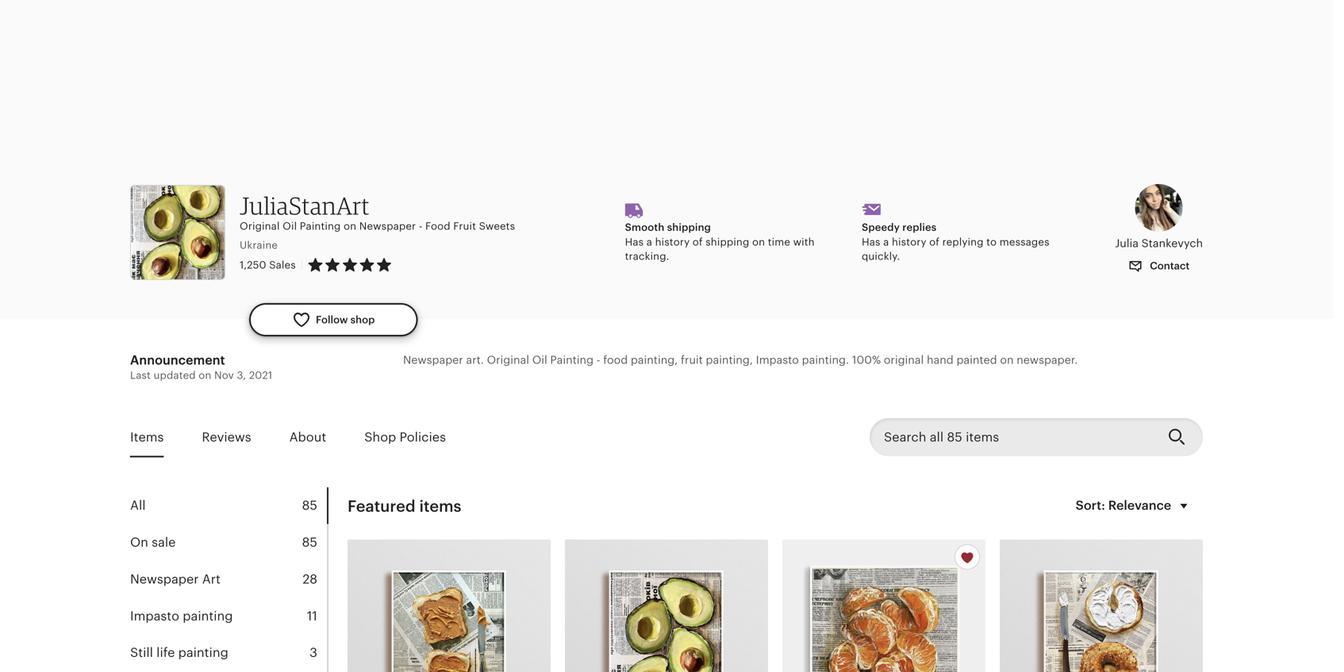 Task type: locate. For each thing, give the bounding box(es) containing it.
oil down juliastanart
[[283, 220, 297, 232]]

newspaper left food
[[360, 220, 416, 232]]

a up tracking.
[[647, 236, 653, 248]]

0 horizontal spatial a
[[647, 236, 653, 248]]

85 for all
[[302, 499, 318, 513]]

has inside smooth shipping has a history of shipping on time with tracking.
[[625, 236, 644, 248]]

sweets
[[479, 220, 515, 232]]

0 horizontal spatial history
[[656, 236, 690, 248]]

2 history from the left
[[892, 236, 927, 248]]

on left nov
[[199, 370, 212, 381]]

a up quickly.
[[884, 236, 890, 248]]

newspaper art
[[130, 572, 221, 587]]

1 history from the left
[[656, 236, 690, 248]]

-
[[419, 220, 423, 232], [597, 354, 601, 366]]

tab down the impasto painting
[[130, 635, 327, 672]]

tracking.
[[625, 251, 670, 263]]

0 horizontal spatial painting,
[[631, 354, 678, 366]]

85 down about link
[[302, 499, 318, 513]]

reviews link
[[202, 419, 251, 456]]

3,
[[237, 370, 246, 381]]

1 vertical spatial -
[[597, 354, 601, 366]]

food
[[426, 220, 451, 232]]

oil right art.
[[533, 354, 548, 366]]

julia
[[1116, 237, 1139, 250]]

on
[[344, 220, 357, 232], [753, 236, 766, 248], [1001, 354, 1014, 366], [199, 370, 212, 381]]

oil
[[283, 220, 297, 232], [533, 354, 548, 366]]

- inside "juliastanart original oil painting on newspaper - food fruit sweets"
[[419, 220, 423, 232]]

tab down reviews link
[[130, 488, 327, 524]]

2 tab from the top
[[130, 524, 327, 561]]

items
[[130, 430, 164, 445]]

of
[[693, 236, 703, 248], [930, 236, 940, 248]]

0 vertical spatial 85
[[302, 499, 318, 513]]

a
[[647, 236, 653, 248], [884, 236, 890, 248]]

1 horizontal spatial painting
[[551, 354, 594, 366]]

2 a from the left
[[884, 236, 890, 248]]

about link
[[289, 419, 326, 456]]

1 vertical spatial oil
[[533, 354, 548, 366]]

announcement last updated on nov 3, 2021
[[130, 353, 273, 381]]

newspaper inside sections tab list
[[130, 572, 199, 587]]

with
[[794, 236, 815, 248]]

painting,
[[631, 354, 678, 366], [706, 354, 753, 366]]

shop
[[365, 430, 396, 445]]

1 vertical spatial painting
[[551, 354, 594, 366]]

original
[[240, 220, 280, 232], [487, 354, 530, 366]]

painting, left "fruit"
[[631, 354, 678, 366]]

sort:
[[1076, 498, 1106, 513]]

on sale
[[130, 536, 176, 550]]

painted
[[957, 354, 998, 366]]

0 horizontal spatial oil
[[283, 220, 297, 232]]

last
[[130, 370, 151, 381]]

painting
[[183, 609, 233, 624], [178, 646, 229, 660]]

oil inside "juliastanart original oil painting on newspaper - food fruit sweets"
[[283, 220, 297, 232]]

0 horizontal spatial has
[[625, 236, 644, 248]]

tab containing impasto painting
[[130, 598, 327, 635]]

of for replying
[[930, 236, 940, 248]]

0 vertical spatial -
[[419, 220, 423, 232]]

1 vertical spatial impasto
[[130, 609, 179, 624]]

1 horizontal spatial has
[[862, 236, 881, 248]]

4 tab from the top
[[130, 598, 327, 635]]

0 horizontal spatial painting
[[300, 220, 341, 232]]

newspaper left art.
[[403, 354, 463, 366]]

follow
[[316, 314, 348, 326]]

0 horizontal spatial of
[[693, 236, 703, 248]]

history up tracking.
[[656, 236, 690, 248]]

painting down art
[[183, 609, 233, 624]]

painting left food
[[551, 354, 594, 366]]

impasto up 'life'
[[130, 609, 179, 624]]

newspaper.
[[1017, 354, 1079, 366]]

impasto painting
[[130, 609, 233, 624]]

updated
[[154, 370, 196, 381]]

newspaper down sale
[[130, 572, 199, 587]]

painting.
[[802, 354, 850, 366]]

shipping
[[668, 222, 711, 234], [706, 236, 750, 248]]

to
[[987, 236, 997, 248]]

1 horizontal spatial -
[[597, 354, 601, 366]]

newspaper inside "juliastanart original oil painting on newspaper - food fruit sweets"
[[360, 220, 416, 232]]

original right art.
[[487, 354, 530, 366]]

tab containing newspaper art
[[130, 561, 327, 598]]

items
[[420, 498, 462, 516]]

painting, right "fruit"
[[706, 354, 753, 366]]

tab containing on sale
[[130, 524, 327, 561]]

Search all 85 items text field
[[870, 419, 1156, 457]]

1 tab from the top
[[130, 488, 327, 524]]

of inside smooth shipping has a history of shipping on time with tracking.
[[693, 236, 703, 248]]

tab down art
[[130, 598, 327, 635]]

life
[[157, 646, 175, 660]]

85 up 28
[[302, 536, 318, 550]]

1 85 from the top
[[302, 499, 318, 513]]

items link
[[130, 419, 164, 456]]

on left time
[[753, 236, 766, 248]]

0 vertical spatial impasto
[[756, 354, 800, 366]]

on inside the announcement last updated on nov 3, 2021
[[199, 370, 212, 381]]

history down replies at the top right of page
[[892, 236, 927, 248]]

still
[[130, 646, 153, 660]]

1,250 sales |
[[240, 259, 304, 271]]

1 horizontal spatial of
[[930, 236, 940, 248]]

1 a from the left
[[647, 236, 653, 248]]

tangerine painting orange painting original oil painting mandarin painting citrus painting newspaper art fruit painting image
[[783, 540, 986, 673]]

has for has a history of replying to messages quickly.
[[862, 236, 881, 248]]

1 horizontal spatial original
[[487, 354, 530, 366]]

fruit
[[454, 220, 476, 232]]

0 vertical spatial shipping
[[668, 222, 711, 234]]

avocado wall art avocado painting original oil painting food painting avocado gift newspaper art image
[[565, 540, 769, 673]]

on inside "juliastanart original oil painting on newspaper - food fruit sweets"
[[344, 220, 357, 232]]

tab up art
[[130, 524, 327, 561]]

2 vertical spatial newspaper
[[130, 572, 199, 587]]

has inside the speedy replies has a history of replying to messages quickly.
[[862, 236, 881, 248]]

painting
[[300, 220, 341, 232], [551, 354, 594, 366]]

0 vertical spatial oil
[[283, 220, 297, 232]]

shop policies
[[365, 430, 446, 445]]

featured items
[[348, 498, 462, 516]]

11
[[307, 609, 318, 624]]

painting right 'life'
[[178, 646, 229, 660]]

original up ukraine
[[240, 220, 280, 232]]

impasto left painting.
[[756, 354, 800, 366]]

2 85 from the top
[[302, 536, 318, 550]]

3
[[310, 646, 318, 660]]

shipping left time
[[706, 236, 750, 248]]

history inside the speedy replies has a history of replying to messages quickly.
[[892, 236, 927, 248]]

bagel painting impasto painting original acrylic paining newspaper art breakfast painting image
[[1000, 540, 1204, 673]]

stankevych
[[1142, 237, 1204, 250]]

0 vertical spatial newspaper
[[360, 220, 416, 232]]

has
[[625, 236, 644, 248], [862, 236, 881, 248]]

newspaper
[[360, 220, 416, 232], [403, 354, 463, 366], [130, 572, 199, 587]]

0 horizontal spatial impasto
[[130, 609, 179, 624]]

a inside the speedy replies has a history of replying to messages quickly.
[[884, 236, 890, 248]]

1 of from the left
[[693, 236, 703, 248]]

0 horizontal spatial -
[[419, 220, 423, 232]]

has down the speedy
[[862, 236, 881, 248]]

1 horizontal spatial impasto
[[756, 354, 800, 366]]

1 horizontal spatial history
[[892, 236, 927, 248]]

impasto
[[756, 354, 800, 366], [130, 609, 179, 624]]

0 vertical spatial painting
[[300, 220, 341, 232]]

painting down juliastanart
[[300, 220, 341, 232]]

of for shipping
[[693, 236, 703, 248]]

on down juliastanart
[[344, 220, 357, 232]]

2 has from the left
[[862, 236, 881, 248]]

messages
[[1000, 236, 1050, 248]]

2 of from the left
[[930, 236, 940, 248]]

1 horizontal spatial painting,
[[706, 354, 753, 366]]

of inside the speedy replies has a history of replying to messages quickly.
[[930, 236, 940, 248]]

has for has a history of shipping on time with tracking.
[[625, 236, 644, 248]]

0 horizontal spatial original
[[240, 220, 280, 232]]

1 vertical spatial newspaper
[[403, 354, 463, 366]]

2021
[[249, 370, 273, 381]]

history inside smooth shipping has a history of shipping on time with tracking.
[[656, 236, 690, 248]]

sections tab list
[[130, 488, 329, 673]]

history
[[656, 236, 690, 248], [892, 236, 927, 248]]

1 has from the left
[[625, 236, 644, 248]]

1 horizontal spatial a
[[884, 236, 890, 248]]

has down smooth
[[625, 236, 644, 248]]

a inside smooth shipping has a history of shipping on time with tracking.
[[647, 236, 653, 248]]

5 tab from the top
[[130, 635, 327, 672]]

28
[[303, 572, 318, 587]]

tab
[[130, 488, 327, 524], [130, 524, 327, 561], [130, 561, 327, 598], [130, 598, 327, 635], [130, 635, 327, 672]]

0 vertical spatial original
[[240, 220, 280, 232]]

history for shipping
[[656, 236, 690, 248]]

replying
[[943, 236, 984, 248]]

tab up the impasto painting
[[130, 561, 327, 598]]

1 vertical spatial 85
[[302, 536, 318, 550]]

3 tab from the top
[[130, 561, 327, 598]]

shipping right smooth
[[668, 222, 711, 234]]

a for smooth
[[647, 236, 653, 248]]

85
[[302, 499, 318, 513], [302, 536, 318, 550]]

1 vertical spatial original
[[487, 354, 530, 366]]

reviews
[[202, 430, 251, 445]]



Task type: vqa. For each thing, say whether or not it's contained in the screenshot.
Items link
yes



Task type: describe. For each thing, give the bounding box(es) containing it.
smooth shipping has a history of shipping on time with tracking.
[[625, 222, 815, 263]]

julia stankevych link
[[1116, 184, 1204, 252]]

newspaper art. original oil painting - food painting, fruit painting, impasto painting. 100% original hand painted on newspaper.
[[403, 354, 1079, 366]]

100%
[[853, 354, 881, 366]]

follow shop button
[[249, 303, 418, 337]]

1 painting, from the left
[[631, 354, 678, 366]]

art.
[[466, 354, 484, 366]]

julia stankevych
[[1116, 237, 1204, 250]]

nov
[[214, 370, 234, 381]]

juliastanart
[[240, 191, 370, 220]]

relevance
[[1109, 498, 1172, 513]]

replies
[[903, 222, 937, 234]]

on
[[130, 536, 148, 550]]

food
[[604, 354, 628, 366]]

about
[[289, 430, 326, 445]]

sale
[[152, 536, 176, 550]]

contact
[[1148, 260, 1190, 272]]

juliastanart original oil painting on newspaper - food fruit sweets
[[240, 191, 515, 232]]

newspaper for newspaper art. original oil painting - food painting, fruit painting, impasto painting. 100% original hand painted on newspaper.
[[403, 354, 463, 366]]

art
[[202, 572, 221, 587]]

time
[[768, 236, 791, 248]]

1 vertical spatial shipping
[[706, 236, 750, 248]]

|
[[301, 259, 304, 271]]

1 horizontal spatial oil
[[533, 354, 548, 366]]

history for replies
[[892, 236, 927, 248]]

0 vertical spatial painting
[[183, 609, 233, 624]]

all
[[130, 499, 146, 513]]

original inside "juliastanart original oil painting on newspaper - food fruit sweets"
[[240, 220, 280, 232]]

on inside smooth shipping has a history of shipping on time with tracking.
[[753, 236, 766, 248]]

impasto painting newspaper art peanut butter toast food painting breakfast painting image
[[348, 540, 551, 673]]

sales
[[269, 259, 296, 271]]

featured
[[348, 498, 416, 516]]

85 for on sale
[[302, 536, 318, 550]]

shop policies link
[[365, 419, 446, 456]]

tab containing all
[[130, 488, 327, 524]]

follow shop
[[316, 314, 375, 326]]

speedy replies has a history of replying to messages quickly.
[[862, 222, 1050, 263]]

sort: relevance button
[[1067, 488, 1204, 526]]

policies
[[400, 430, 446, 445]]

sort: relevance
[[1076, 498, 1172, 513]]

painting inside "juliastanart original oil painting on newspaper - food fruit sweets"
[[300, 220, 341, 232]]

announcement
[[130, 353, 225, 368]]

contact button
[[1117, 252, 1202, 281]]

impasto inside tab
[[130, 609, 179, 624]]

fruit
[[681, 354, 703, 366]]

original
[[884, 354, 924, 366]]

still life painting
[[130, 646, 229, 660]]

1 vertical spatial painting
[[178, 646, 229, 660]]

1,250
[[240, 259, 266, 271]]

julia stankevych image
[[1136, 184, 1184, 232]]

on right painted
[[1001, 354, 1014, 366]]

ukraine
[[240, 240, 278, 251]]

newspaper for newspaper art
[[130, 572, 199, 587]]

speedy
[[862, 222, 900, 234]]

tab containing still life painting
[[130, 635, 327, 672]]

hand
[[927, 354, 954, 366]]

2 painting, from the left
[[706, 354, 753, 366]]

smooth
[[625, 222, 665, 234]]

shop
[[351, 314, 375, 326]]

quickly.
[[862, 251, 901, 263]]

a for speedy
[[884, 236, 890, 248]]



